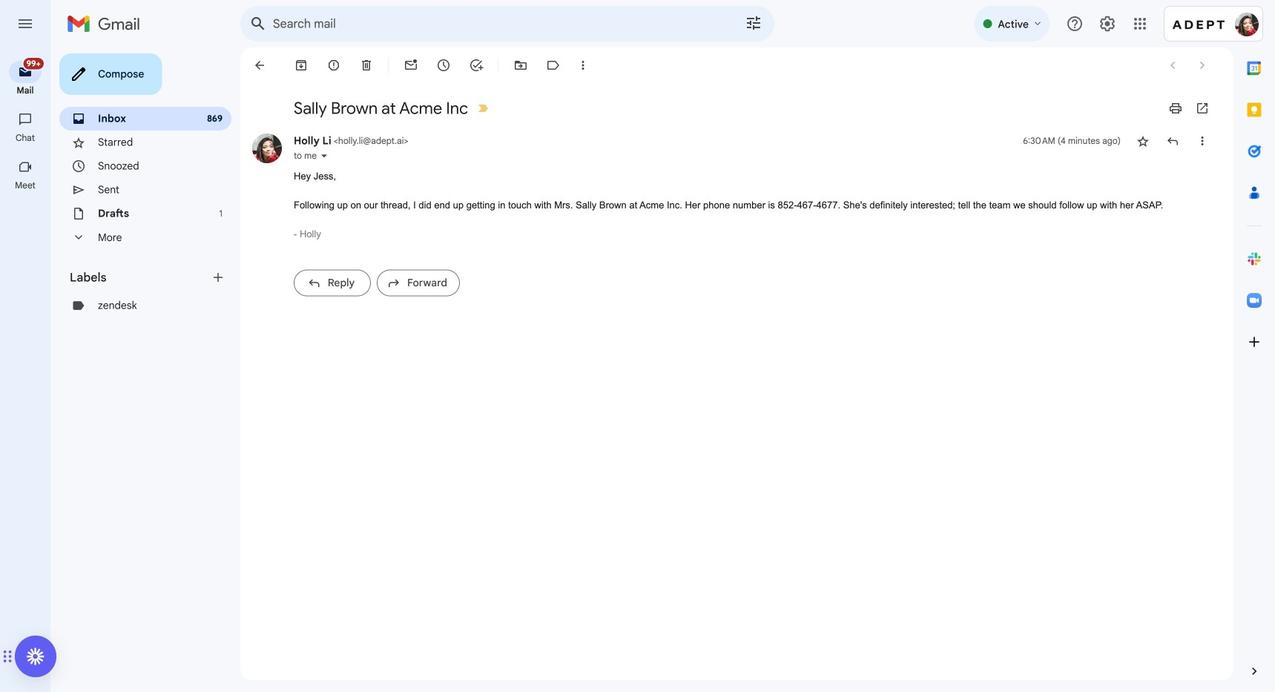Task type: vqa. For each thing, say whether or not it's contained in the screenshot.
the left Cell
yes



Task type: describe. For each thing, give the bounding box(es) containing it.
search mail image
[[245, 10, 272, 37]]

main menu image
[[16, 15, 34, 33]]

report spam image
[[327, 58, 341, 73]]

show details image
[[320, 151, 329, 160]]

record a loom image
[[27, 648, 45, 666]]

back to inbox image
[[252, 58, 267, 73]]

more email options image
[[576, 58, 591, 73]]

archive image
[[294, 58, 309, 73]]

settings image
[[1099, 15, 1117, 33]]

gmail image
[[67, 9, 148, 39]]



Task type: locate. For each thing, give the bounding box(es) containing it.
0 horizontal spatial cell
[[294, 134, 409, 147]]

move image
[[7, 648, 13, 666]]

1 horizontal spatial cell
[[1024, 134, 1121, 148]]

not starred image
[[1136, 134, 1151, 148]]

delete image
[[359, 58, 374, 73]]

labels image
[[546, 58, 561, 73]]

tab list
[[1234, 47, 1276, 639]]

cell
[[1024, 134, 1121, 148], [294, 134, 409, 147]]

cell left not starred option
[[1024, 134, 1121, 148]]

move image
[[2, 648, 7, 666]]

navigation
[[0, 47, 52, 692]]

add to tasks image
[[469, 58, 484, 73]]

support image
[[1066, 15, 1084, 33]]

snooze image
[[436, 58, 451, 73]]

move to image
[[514, 58, 528, 73]]

Search mail text field
[[273, 16, 704, 31]]

heading
[[0, 85, 50, 96], [0, 132, 50, 144], [0, 180, 50, 191], [70, 270, 211, 285]]

Search mail search field
[[240, 6, 775, 42]]

advanced search options image
[[739, 8, 769, 38]]

Not starred checkbox
[[1136, 134, 1151, 148]]

cell up show details icon
[[294, 134, 409, 147]]



